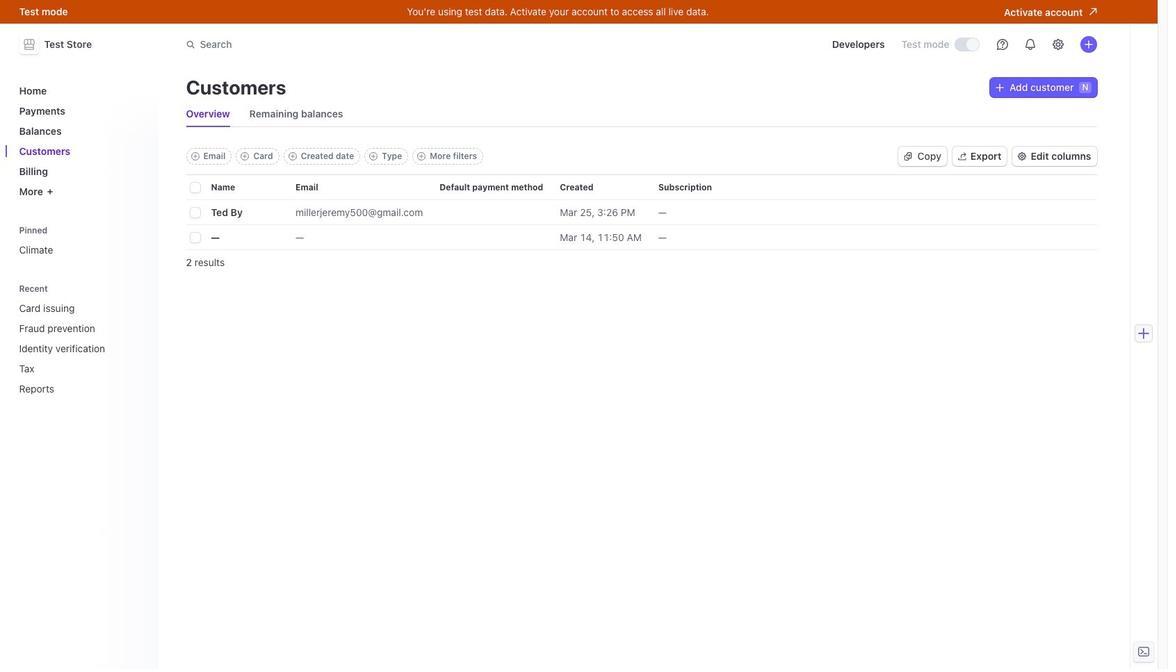 Task type: locate. For each thing, give the bounding box(es) containing it.
1 horizontal spatial svg image
[[996, 83, 1004, 92]]

Select item checkbox
[[190, 208, 200, 218], [190, 233, 200, 243]]

0 vertical spatial select item checkbox
[[190, 208, 200, 218]]

1 vertical spatial svg image
[[904, 152, 912, 161]]

None search field
[[178, 32, 570, 57]]

0 vertical spatial svg image
[[996, 83, 1004, 92]]

recent element
[[14, 279, 150, 400], [14, 297, 150, 400]]

tab list
[[186, 102, 1097, 127]]

Select All checkbox
[[190, 183, 200, 193]]

Search text field
[[178, 32, 570, 57]]

clear history image
[[136, 285, 144, 293]]

core navigation links element
[[14, 79, 150, 203]]

svg image
[[996, 83, 1004, 92], [904, 152, 912, 161]]

0 horizontal spatial svg image
[[904, 152, 912, 161]]

2 recent element from the top
[[14, 297, 150, 400]]

Test mode checkbox
[[955, 38, 979, 51]]

1 vertical spatial select item checkbox
[[190, 233, 200, 243]]

settings image
[[1052, 39, 1063, 50]]

toolbar
[[186, 148, 483, 165]]

add type image
[[369, 152, 378, 161]]



Task type: describe. For each thing, give the bounding box(es) containing it.
1 select item checkbox from the top
[[190, 208, 200, 218]]

add more filters image
[[417, 152, 426, 161]]

pinned element
[[14, 221, 150, 261]]

help image
[[997, 39, 1008, 50]]

add created date image
[[288, 152, 297, 161]]

edit pins image
[[136, 226, 144, 235]]

add card image
[[241, 152, 249, 161]]

notifications image
[[1025, 39, 1036, 50]]

1 recent element from the top
[[14, 279, 150, 400]]

2 select item checkbox from the top
[[190, 233, 200, 243]]

add email image
[[191, 152, 199, 161]]



Task type: vqa. For each thing, say whether or not it's contained in the screenshot.
Add Created date Image
yes



